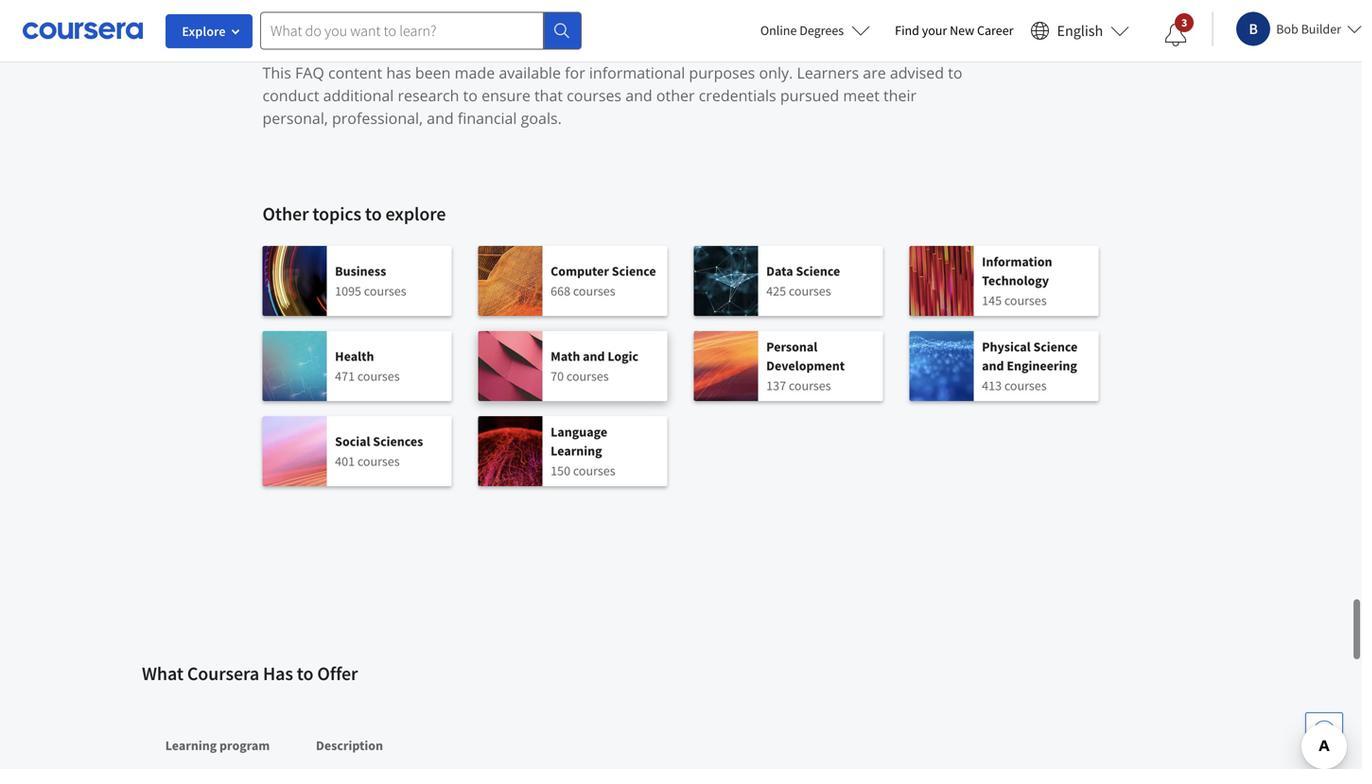 Task type: vqa. For each thing, say whether or not it's contained in the screenshot.
conduct
yes



Task type: locate. For each thing, give the bounding box(es) containing it.
advised
[[890, 62, 944, 83]]

language learning 150 courses
[[551, 423, 616, 479]]

courses inside this faq content has been made available for informational purposes only. learners are advised to conduct additional research to ensure that courses and other credentials pursued meet their personal, professional, and financial goals.
[[567, 85, 622, 105]]

and
[[626, 85, 653, 105], [427, 108, 454, 128], [583, 348, 605, 365], [982, 357, 1004, 374]]

courses inside social sciences 401 courses
[[357, 453, 400, 470]]

668
[[551, 282, 570, 299]]

courses inside physical science and engineering 413 courses
[[1005, 377, 1047, 394]]

science inside computer science 668 courses
[[612, 263, 656, 280]]

english button
[[1023, 0, 1137, 61]]

learning left program
[[165, 737, 217, 754]]

what coursera has to offer
[[142, 662, 358, 685]]

1 horizontal spatial science
[[796, 263, 840, 280]]

learning down language
[[551, 442, 602, 459]]

science up engineering
[[1033, 338, 1078, 355]]

meet
[[843, 85, 880, 105]]

0 horizontal spatial science
[[612, 263, 656, 280]]

development
[[766, 357, 845, 374]]

courses inside language learning 150 courses
[[573, 462, 616, 479]]

logic
[[608, 348, 639, 365]]

new
[[950, 22, 975, 39]]

coursera image
[[23, 15, 143, 46]]

technology
[[982, 272, 1049, 289]]

courses down "sciences"
[[357, 453, 400, 470]]

what
[[142, 662, 184, 685]]

computer
[[551, 263, 609, 280]]

business
[[335, 263, 386, 280]]

builder
[[1301, 20, 1341, 37]]

informational
[[589, 62, 685, 83]]

description
[[316, 737, 383, 754]]

401
[[335, 453, 355, 470]]

this faq content has been made available for informational purposes only. learners are advised to conduct additional research to ensure that courses and other credentials pursued meet their personal, professional, and financial goals.
[[263, 62, 963, 128]]

courses down health
[[357, 368, 400, 385]]

science right data
[[796, 263, 840, 280]]

and up 413 at the right of the page
[[982, 357, 1004, 374]]

and right math
[[583, 348, 605, 365]]

social
[[335, 433, 370, 450]]

science inside physical science and engineering 413 courses
[[1033, 338, 1078, 355]]

courses down computer
[[573, 282, 616, 299]]

413
[[982, 377, 1002, 394]]

None search field
[[260, 12, 582, 50]]

courses down math
[[567, 368, 609, 385]]

list
[[263, 246, 1100, 501]]

find your new career
[[895, 22, 1014, 39]]

purposes
[[689, 62, 755, 83]]

to
[[948, 62, 963, 83], [463, 85, 478, 105], [365, 202, 382, 226], [297, 662, 314, 685]]

science right computer
[[612, 263, 656, 280]]

science for data science 425 courses
[[796, 263, 840, 280]]

online degrees
[[760, 22, 844, 39]]

1095
[[335, 282, 361, 299]]

social sciences 401 courses
[[335, 433, 423, 470]]

courses down development
[[789, 377, 831, 394]]

471
[[335, 368, 355, 385]]

health 471 courses
[[335, 348, 400, 385]]

health
[[335, 348, 374, 365]]

1 horizontal spatial learning
[[551, 442, 602, 459]]

engineering
[[1007, 357, 1077, 374]]

show notifications image
[[1165, 24, 1187, 46]]

learners
[[797, 62, 859, 83]]

courses right 425
[[789, 282, 831, 299]]

are
[[863, 62, 886, 83]]

been
[[415, 62, 451, 83]]

program
[[219, 737, 270, 754]]

150
[[551, 462, 570, 479]]

science for computer science 668 courses
[[612, 263, 656, 280]]

0 vertical spatial learning
[[551, 442, 602, 459]]

available
[[499, 62, 561, 83]]

their
[[884, 85, 917, 105]]

learning
[[551, 442, 602, 459], [165, 737, 217, 754]]

goals.
[[521, 108, 562, 128]]

data
[[766, 263, 793, 280]]

145
[[982, 292, 1002, 309]]

sciences
[[373, 433, 423, 450]]

courses down technology
[[1005, 292, 1047, 309]]

conduct
[[263, 85, 319, 105]]

courses down for
[[567, 85, 622, 105]]

science
[[612, 263, 656, 280], [796, 263, 840, 280], [1033, 338, 1078, 355]]

courses inside the personal development 137 courses
[[789, 377, 831, 394]]

other
[[263, 202, 309, 226]]

to right the advised
[[948, 62, 963, 83]]

courses
[[567, 85, 622, 105], [364, 282, 406, 299], [573, 282, 616, 299], [789, 282, 831, 299], [1005, 292, 1047, 309], [357, 368, 400, 385], [567, 368, 609, 385], [789, 377, 831, 394], [1005, 377, 1047, 394], [357, 453, 400, 470], [573, 462, 616, 479]]

information technology 145 courses
[[982, 253, 1052, 309]]

made
[[455, 62, 495, 83]]

b
[[1249, 19, 1258, 38]]

science inside data science 425 courses
[[796, 263, 840, 280]]

and inside "math and logic 70 courses"
[[583, 348, 605, 365]]

has
[[263, 662, 293, 685]]

2 horizontal spatial science
[[1033, 338, 1078, 355]]

courses right 150
[[573, 462, 616, 479]]

courses down business
[[364, 282, 406, 299]]

courses down engineering
[[1005, 377, 1047, 394]]

0 horizontal spatial learning
[[165, 737, 217, 754]]

courses inside data science 425 courses
[[789, 282, 831, 299]]

425
[[766, 282, 786, 299]]

3 button
[[1150, 12, 1203, 58]]



Task type: describe. For each thing, give the bounding box(es) containing it.
information
[[982, 253, 1052, 270]]

explore
[[182, 23, 226, 40]]

this
[[263, 62, 291, 83]]

math and logic 70 courses
[[551, 348, 639, 385]]

your
[[922, 22, 947, 39]]

3
[[1182, 15, 1188, 30]]

science for physical science and engineering 413 courses
[[1033, 338, 1078, 355]]

coursera
[[187, 662, 259, 685]]

courses inside computer science 668 courses
[[573, 282, 616, 299]]

explore
[[385, 202, 446, 226]]

to right topics
[[365, 202, 382, 226]]

personal development 137 courses
[[766, 338, 845, 394]]

research
[[398, 85, 459, 105]]

courses inside health 471 courses
[[357, 368, 400, 385]]

physical science and engineering 413 courses
[[982, 338, 1078, 394]]

1 vertical spatial learning
[[165, 737, 217, 754]]

find your new career link
[[886, 19, 1023, 43]]

career
[[977, 22, 1014, 39]]

personal
[[766, 338, 818, 355]]

for
[[565, 62, 585, 83]]

What do you want to learn? text field
[[260, 12, 544, 50]]

professional,
[[332, 108, 423, 128]]

pursued
[[780, 85, 839, 105]]

online degrees button
[[745, 9, 886, 51]]

ensure
[[482, 85, 531, 105]]

explore button
[[166, 14, 253, 48]]

and inside physical science and engineering 413 courses
[[982, 357, 1004, 374]]

physical
[[982, 338, 1031, 355]]

courses inside business 1095 courses
[[364, 282, 406, 299]]

math
[[551, 348, 580, 365]]

find
[[895, 22, 919, 39]]

english
[[1057, 21, 1103, 40]]

personal,
[[263, 108, 328, 128]]

other topics to explore
[[263, 202, 446, 226]]

70
[[551, 368, 564, 385]]

data science 425 courses
[[766, 263, 840, 299]]

credentials
[[699, 85, 776, 105]]

computer science 668 courses
[[551, 263, 656, 299]]

language
[[551, 423, 607, 440]]

bob
[[1276, 20, 1299, 37]]

topics
[[313, 202, 361, 226]]

to down "made"
[[463, 85, 478, 105]]

other
[[656, 85, 695, 105]]

only.
[[759, 62, 793, 83]]

that
[[535, 85, 563, 105]]

financial
[[458, 108, 517, 128]]

content
[[328, 62, 382, 83]]

learning inside language learning 150 courses
[[551, 442, 602, 459]]

and down research
[[427, 108, 454, 128]]

list containing information technology
[[263, 246, 1100, 501]]

business 1095 courses
[[335, 263, 406, 299]]

help center image
[[1313, 720, 1336, 743]]

137
[[766, 377, 786, 394]]

online
[[760, 22, 797, 39]]

learning program
[[165, 737, 270, 754]]

and down informational
[[626, 85, 653, 105]]

has
[[386, 62, 411, 83]]

offer
[[317, 662, 358, 685]]

additional
[[323, 85, 394, 105]]

courses inside "math and logic 70 courses"
[[567, 368, 609, 385]]

degrees
[[800, 22, 844, 39]]

to right has
[[297, 662, 314, 685]]

bob builder
[[1276, 20, 1341, 37]]

courses inside information technology 145 courses
[[1005, 292, 1047, 309]]

faq
[[295, 62, 324, 83]]



